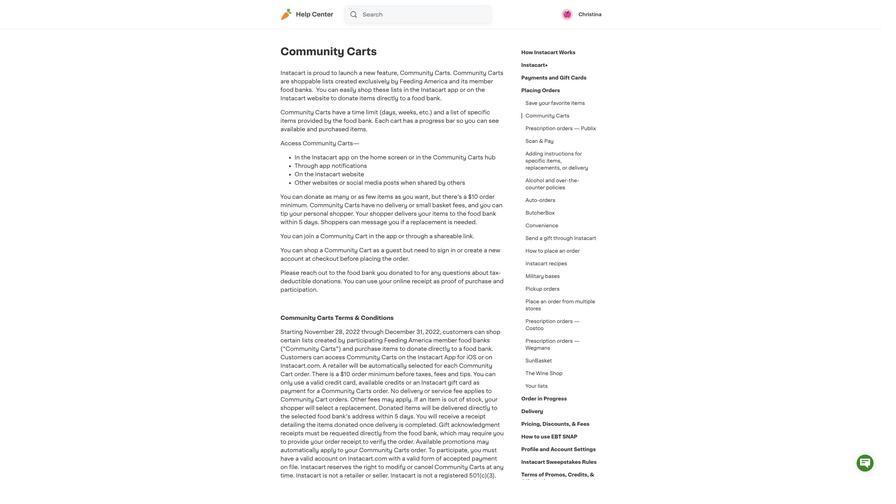 Task type: vqa. For each thing, say whether or not it's contained in the screenshot.
have inside the the Starting November 28, 2022 through December 31, 2022, customers can shop certain lists created by participating Feeding America member food banks ("Community Carts") and purchase items to donate directly to a food bank. Customers can access Community Carts on the Instacart App for iOS or on Instacart.com. A retailer will be automatically selected for each Community Cart order. There is a $10 order minimum before taxes, fees and tips. You can only use a valid credit card, available credits or an Instacart gift card as payment for a Community Carts order. No delivery or service fee applies to Community Cart orders. Other fees may apply. If an item is out of stock, your shopper will select a replacement. Donated items will be delivered directly to the selected food bank's address within 5 days. You will receive a receipt detailing the items donated once delivery is completed. Gift acknowledgment receipts must be requested directly from the food bank, which may require you to provide your order receipt to verify the order. Available promotions may automatically apply to your Community Carts order. To participate, you must have a valid account on Instacart.com with a valid form of accepted payment on file. Instacart reserves the right to modify or cancel Community Carts at any time. Instacart is not a retailer or seller. Instacart is not a registered 501(c)(3).
yes



Task type: describe. For each thing, give the bounding box(es) containing it.
food down completed.
[[409, 431, 422, 437]]

sign
[[438, 248, 449, 253]]

2 vertical spatial use
[[541, 435, 550, 440]]

or right "ios"
[[478, 355, 484, 360]]

shop inside you can shop a community cart as a guest but need to sign in or create a new account at checkout before placing the order.
[[304, 248, 318, 253]]

within inside 'you can donate as many or as few items as you want, but there's a $10 order minimum. community carts have no delivery or small basket fees, and you can tip your personal shopper. your shopper delivers your items to the food bank within 5 days. shoppers can message you if a replacement is needed.'
[[281, 220, 298, 225]]

adding instructions for specific items, replacements, or delivery link
[[522, 148, 602, 174]]

sweepstakes
[[547, 460, 581, 465]]

but inside you can shop a community cart as a guest but need to sign in or create a new account at checkout before placing the order.
[[403, 248, 413, 253]]

instacart recipes
[[526, 261, 568, 266]]

is down reserves in the left bottom of the page
[[323, 473, 327, 479]]

Search search field
[[362, 6, 491, 23]]

payments
[[522, 75, 548, 80]]

the inside 'you can donate as many or as few items as you want, but there's a $10 order minimum. community carts have no delivery or small basket fees, and you can tip your personal shopper. your shopper delivers your items to the food bank within 5 days. shoppers can message you if a replacement is needed.'
[[457, 211, 467, 217]]

to up app
[[452, 346, 458, 352]]

bases
[[545, 274, 560, 279]]

you can shop a community cart as a guest but need to sign in or create a new account at checkout before placing the order.
[[281, 248, 501, 262]]

any inside please reach out to the food bank you donated to for any questions about tax- deductible donations. you can use your online receipt as proof of purchase and participation.
[[431, 270, 441, 276]]

order. inside you can shop a community cart as a guest but need to sign in or create a new account at checkout before placing the order.
[[393, 256, 410, 262]]

see
[[489, 118, 499, 124]]

in inside you can shop a community cart as a guest but need to sign in or create a new account at checkout before placing the order.
[[451, 248, 456, 253]]

receipts
[[281, 431, 304, 437]]

5 inside 'you can donate as many or as few items as you want, but there's a $10 order minimum. community carts have no delivery or small basket fees, and you can tip your personal shopper. your shopper delivers your items to the food bank within 5 days. shoppers can message you if a replacement is needed.'
[[299, 220, 303, 225]]

you inside please reach out to the food bank you donated to for any questions about tax- deductible donations. you can use your online receipt as proof of purchase and participation.
[[344, 279, 354, 284]]

place
[[526, 300, 540, 304]]

valid down there
[[311, 380, 324, 386]]

you right fees,
[[480, 203, 491, 208]]

and up orders
[[549, 75, 559, 80]]

help center link
[[281, 9, 334, 20]]

or right the screen
[[409, 155, 415, 160]]

pickup orders link
[[522, 283, 564, 296]]

you can donate as many or as few items as you want, but there's a $10 order minimum. community carts have no delivery or small basket fees, and you can tip your personal shopper. your shopper delivers your items to the food bank within 5 days. shoppers can message you if a replacement is needed.
[[281, 194, 503, 225]]

to up purchased
[[331, 95, 337, 101]]

directly up app
[[429, 346, 450, 352]]

you left the if on the top
[[389, 220, 399, 225]]

shop inside instacart is proud to launch a new feature, community carts. community carts are shoppable lists created exclusively by feeding america and its member food banks.  you can easily shop these lists in the instacart app or on the instacart website to donate items directly to a food bank.
[[358, 87, 372, 93]]

1 horizontal spatial gift
[[544, 236, 553, 241]]

— for prescription orders — publix
[[574, 126, 580, 131]]

your up instacart.com
[[345, 448, 358, 453]]

or left social
[[339, 180, 345, 186]]

app up websites
[[320, 163, 330, 169]]

items down december
[[383, 346, 398, 352]]

1 not from the left
[[329, 473, 338, 479]]

order. down instacart.com.
[[294, 372, 311, 377]]

select
[[316, 406, 334, 411]]

created inside instacart is proud to launch a new feature, community carts. community carts are shoppable lists created exclusively by feeding america and its member food banks.  you can easily shop these lists in the instacart app or on the instacart website to donate items directly to a food bank.
[[335, 79, 357, 84]]

by inside instacart is proud to launch a new feature, community carts. community carts are shoppable lists created exclusively by feeding america and its member food banks.  you can easily shop these lists in the instacart app or on the instacart website to donate items directly to a food bank.
[[391, 79, 399, 84]]

community up its
[[453, 70, 487, 76]]

if
[[415, 397, 418, 403]]

access
[[281, 141, 302, 146]]

pickup
[[526, 287, 543, 292]]

detailing
[[281, 422, 305, 428]]

a up fees,
[[464, 194, 467, 200]]

instacart recipes link
[[522, 258, 572, 270]]

to down december
[[400, 346, 406, 352]]

place an order from multiple stores link
[[522, 296, 602, 315]]

food down the select
[[318, 414, 331, 420]]

on up time.
[[281, 465, 288, 470]]

before inside you can shop a community cart as a guest but need to sign in or create a new account at checkout before placing the order.
[[340, 256, 359, 262]]

account inside starting november 28, 2022 through december 31, 2022, customers can shop certain lists created by participating feeding america member food banks ("community carts") and purchase items to donate directly to a food bank. customers can access community carts on the instacart app for ios or on instacart.com. a retailer will be automatically selected for each community cart order. there is a $10 order minimum before taxes, fees and tips. you can only use a valid credit card, available credits or an instacart gift card as payment for a community carts order. no delivery or service fee applies to community cart orders. other fees may apply. if an item is out of stock, your shopper will select a replacement. donated items will be delivered directly to the selected food bank's address within 5 days. you will receive a receipt detailing the items donated once delivery is completed. gift acknowledgment receipts must be requested directly from the food bank, which may require you to provide your order receipt to verify the order. available promotions may automatically apply to your community carts order. to participate, you must have a valid account on instacart.com with a valid form of accepted payment on file. instacart reserves the right to modify or cancel community carts at any time. instacart is not a retailer or seller. instacart is not a registered 501(c)(3).
[[315, 456, 338, 462]]

to right "proud"
[[331, 70, 337, 76]]

proud
[[313, 70, 330, 76]]

from inside starting november 28, 2022 through december 31, 2022, customers can shop certain lists created by participating feeding america member food banks ("community carts") and purchase items to donate directly to a food bank. customers can access community carts on the instacart app for ios or on instacart.com. a retailer will be automatically selected for each community cart order. there is a $10 order minimum before taxes, fees and tips. you can only use a valid credit card, available credits or an instacart gift card as payment for a community carts order. no delivery or service fee applies to community cart orders. other fees may apply. if an item is out of stock, your shopper will select a replacement. donated items will be delivered directly to the selected food bank's address within 5 days. you will receive a receipt detailing the items donated once delivery is completed. gift acknowledgment receipts must be requested directly from the food bank, which may require you to provide your order receipt to verify the order. available promotions may automatically apply to your community carts order. to participate, you must have a valid account on instacart.com with a valid form of accepted payment on file. instacart reserves the right to modify or cancel community carts at any time. instacart is not a retailer or seller. instacart is not a registered 501(c)(3).
[[383, 431, 397, 437]]

order inside place an order from multiple stores
[[548, 300, 561, 304]]

provided
[[298, 118, 323, 124]]

$10 inside starting november 28, 2022 through december 31, 2022, customers can shop certain lists created by participating feeding america member food banks ("community carts") and purchase items to donate directly to a food bank. customers can access community carts on the instacart app for ios or on instacart.com. a retailer will be automatically selected for each community cart order. there is a $10 order minimum before taxes, fees and tips. you can only use a valid credit card, available credits or an instacart gift card as payment for a community carts order. no delivery or service fee applies to community cart orders. other fees may apply. if an item is out of stock, your shopper will select a replacement. donated items will be delivered directly to the selected food bank's address within 5 days. you will receive a receipt detailing the items donated once delivery is completed. gift acknowledgment receipts must be requested directly from the food bank, which may require you to provide your order receipt to verify the order. available promotions may automatically apply to your community carts order. to participate, you must have a valid account on instacart.com with a valid form of accepted payment on file. instacart reserves the right to modify or cancel community carts at any time. instacart is not a retailer or seller. instacart is not a registered 501(c)(3).
[[341, 372, 350, 377]]

guest
[[386, 248, 402, 253]]

community inside 'you can donate as many or as few items as you want, but there's a $10 order minimum. community carts have no delivery or small basket fees, and you can tip your personal shopper. your shopper delivers your items to the food bank within 5 days. shoppers can message you if a replacement is needed.'
[[310, 203, 343, 208]]

community left carts.
[[400, 70, 434, 76]]

a
[[323, 363, 327, 369]]

carts inside instacart is proud to launch a new feature, community carts. community carts are shoppable lists created exclusively by feeding america and its member food banks.  you can easily shop these lists in the instacart app or on the instacart website to donate items directly to a food bank.
[[488, 70, 504, 76]]

shopper inside starting november 28, 2022 through december 31, 2022, customers can shop certain lists created by participating feeding america member food banks ("community carts") and purchase items to donate directly to a food bank. customers can access community carts on the instacart app for ios or on instacart.com. a retailer will be automatically selected for each community cart order. there is a $10 order minimum before taxes, fees and tips. you can only use a valid credit card, available credits or an instacart gift card as payment for a community carts order. no delivery or service fee applies to community cart orders. other fees may apply. if an item is out of stock, your shopper will select a replacement. donated items will be delivered directly to the selected food bank's address within 5 days. you will receive a receipt detailing the items donated once delivery is completed. gift acknowledgment receipts must be requested directly from the food bank, which may require you to provide your order receipt to verify the order. available promotions may automatically apply to your community carts order. to participate, you must have a valid account on instacart.com with a valid form of accepted payment on file. instacart reserves the right to modify or cancel community carts at any time. instacart is not a retailer or seller. instacart is not a registered 501(c)(3).
[[281, 406, 304, 411]]

shopper.
[[330, 211, 355, 217]]

bank. inside community carts have a time limit (days, weeks, etc.) and a list of specific items provided by the food bank. each cart has a progress bar so you can see available and purchased items.
[[358, 118, 374, 124]]

member inside instacart is proud to launch a new feature, community carts. community carts are shoppable lists created exclusively by feeding america and its member food banks.  you can easily shop these lists in the instacart app or on the instacart website to donate items directly to a food bank.
[[470, 79, 493, 84]]

of right form
[[436, 456, 442, 462]]

participating
[[347, 338, 383, 344]]

or right many
[[351, 194, 357, 200]]

website inside the in the instacart app on the home screen or in the community carts hub through app notifications on the instacart website other websites or social media posts when shared by others
[[342, 172, 364, 177]]

scan
[[526, 139, 538, 144]]

a right with on the bottom of the page
[[402, 456, 406, 462]]

delivery inside 'you can donate as many or as few items as you want, but there's a $10 order minimum. community carts have no delivery or small basket fees, and you can tip your personal shopper. your shopper delivers your items to the food bank within 5 days. shoppers can message you if a replacement is needed.'
[[385, 203, 408, 208]]

1 horizontal spatial may
[[458, 431, 471, 437]]

your right stock,
[[485, 397, 498, 403]]

0 horizontal spatial must
[[305, 431, 320, 437]]

address
[[352, 414, 375, 420]]

items down the select
[[317, 422, 333, 428]]

to left the place
[[538, 249, 544, 254]]

notifications
[[332, 163, 367, 169]]

at inside starting november 28, 2022 through december 31, 2022, customers can shop certain lists created by participating feeding america member food banks ("community carts") and purchase items to donate directly to a food bank. customers can access community carts on the instacart app for ios or on instacart.com. a retailer will be automatically selected for each community cart order. there is a $10 order minimum before taxes, fees and tips. you can only use a valid credit card, available credits or an instacart gift card as payment for a community carts order. no delivery or service fee applies to community cart orders. other fees may apply. if an item is out of stock, your shopper will select a replacement. donated items will be delivered directly to the selected food bank's address within 5 days. you will receive a receipt detailing the items donated once delivery is completed. gift acknowledgment receipts must be requested directly from the food bank, which may require you to provide your order receipt to verify the order. available promotions may automatically apply to your community carts order. to participate, you must have a valid account on instacart.com with a valid form of accepted payment on file. instacart reserves the right to modify or cancel community carts at any time. instacart is not a retailer or seller. instacart is not a registered 501(c)(3).
[[487, 465, 492, 470]]

member inside starting november 28, 2022 through december 31, 2022, customers can shop certain lists created by participating feeding america member food banks ("community carts") and purchase items to donate directly to a food bank. customers can access community carts on the instacart app for ios or on instacart.com. a retailer will be automatically selected for each community cart order. there is a $10 order minimum before taxes, fees and tips. you can only use a valid credit card, available credits or an instacart gift card as payment for a community carts order. no delivery or service fee applies to community cart orders. other fees may apply. if an item is out of stock, your shopper will select a replacement. donated items will be delivered directly to the selected food bank's address within 5 days. you will receive a receipt detailing the items donated once delivery is completed. gift acknowledgment receipts must be requested directly from the food bank, which may require you to provide your order receipt to verify the order. available promotions may automatically apply to your community carts order. to participate, you must have a valid account on instacart.com with a valid form of accepted payment on file. instacart reserves the right to modify or cancel community carts at any time. instacart is not a retailer or seller. instacart is not a registered 501(c)(3).
[[434, 338, 457, 344]]

or up item
[[425, 389, 430, 394]]

pricing, discounts, & fees link
[[522, 418, 590, 431]]

america inside instacart is proud to launch a new feature, community carts. community carts are shoppable lists created exclusively by feeding america and its member food banks.  you can easily shop these lists in the instacart app or on the instacart website to donate items directly to a food bank.
[[424, 79, 448, 84]]

use inside please reach out to the food bank you donated to for any questions about tax- deductible donations. you can use your online receipt as proof of purchase and participation.
[[368, 279, 378, 284]]

or up delivers
[[409, 203, 415, 208]]

user avatar image
[[562, 9, 573, 20]]

account inside you can shop a community cart as a guest but need to sign in or create a new account at checkout before placing the order.
[[281, 256, 304, 262]]

community down only
[[281, 397, 314, 403]]

its
[[461, 79, 468, 84]]

each
[[375, 118, 389, 124]]

there's
[[443, 194, 462, 200]]

at inside you can shop a community cart as a guest but need to sign in or create a new account at checkout before placing the order.
[[305, 256, 311, 262]]

instacart up taxes, at the left bottom of the page
[[418, 355, 443, 360]]

and inside please reach out to the food bank you donated to for any questions about tax- deductible donations. you can use your online receipt as proof of purchase and participation.
[[493, 279, 504, 284]]

and down how to use ebt snap link
[[540, 448, 550, 452]]

delivered
[[441, 406, 467, 411]]

or down right
[[366, 473, 371, 479]]

0 horizontal spatial fees
[[368, 397, 381, 403]]

help center
[[296, 12, 334, 17]]

items inside community carts have a time limit (days, weeks, etc.) and a list of specific items provided by the food bank. each cart has a progress bar so you can see available and purchased items.
[[281, 118, 296, 124]]

or right credits
[[406, 380, 412, 386]]

a right the if on the top
[[406, 220, 409, 225]]

credits
[[385, 380, 405, 386]]

items right favorite on the right of page
[[572, 101, 585, 106]]

checkout
[[312, 256, 339, 262]]

lists inside starting november 28, 2022 through december 31, 2022, customers can shop certain lists created by participating feeding america member food banks ("community carts") and purchase items to donate directly to a food bank. customers can access community carts on the instacart app for ios or on instacart.com. a retailer will be automatically selected for each community cart order. there is a $10 order minimum before taxes, fees and tips. you can only use a valid credit card, available credits or an instacart gift card as payment for a community carts order. no delivery or service fee applies to community cart orders. other fees may apply. if an item is out of stock, your shopper will select a replacement. donated items will be delivered directly to the selected food bank's address within 5 days. you will receive a receipt detailing the items donated once delivery is completed. gift acknowledgment receipts must be requested directly from the food bank, which may require you to provide your order receipt to verify the order. available promotions may automatically apply to your community carts order. to participate, you must have a valid account on instacart.com with a valid form of accepted payment on file. instacart reserves the right to modify or cancel community carts at any time. instacart is not a retailer or seller. instacart is not a registered 501(c)(3).
[[302, 338, 313, 344]]

bank inside 'you can donate as many or as few items as you want, but there's a $10 order minimum. community carts have no delivery or small basket fees, and you can tip your personal shopper. your shopper delivers your items to the food bank within 5 days. shoppers can message you if a replacement is needed.'
[[483, 211, 496, 217]]

community carts have a time limit (days, weeks, etc.) and a list of specific items provided by the food bank. each cart has a progress bar so you can see available and purchased items.
[[281, 110, 499, 132]]

delivery inside adding instructions for specific items, replacements, or delivery
[[569, 166, 589, 171]]

delivery link
[[522, 406, 544, 418]]

an right the place
[[560, 249, 566, 254]]

how instacart works
[[522, 50, 576, 55]]

instacart up how to place an order
[[575, 236, 597, 241]]

available
[[416, 439, 441, 445]]

2 horizontal spatial gift
[[560, 75, 570, 80]]

have inside community carts have a time limit (days, weeks, etc.) and a list of specific items provided by the food bank. each cart has a progress bar so you can see available and purchased items.
[[332, 110, 346, 115]]

send
[[526, 236, 539, 241]]

tax-
[[490, 270, 501, 276]]

and down each
[[448, 372, 459, 377]]

2022
[[346, 329, 360, 335]]

1 vertical spatial payment
[[472, 456, 497, 462]]

favorite
[[552, 101, 570, 106]]

use inside starting november 28, 2022 through december 31, 2022, customers can shop certain lists created by participating feeding america member food banks ("community carts") and purchase items to donate directly to a food bank. customers can access community carts on the instacart app for ios or on instacart.com. a retailer will be automatically selected for each community cart order. there is a $10 order minimum before taxes, fees and tips. you can only use a valid credit card, available credits or an instacart gift card as payment for a community carts order. no delivery or service fee applies to community cart orders. other fees may apply. if an item is out of stock, your shopper will select a replacement. donated items will be delivered directly to the selected food bank's address within 5 days. you will receive a receipt detailing the items donated once delivery is completed. gift acknowledgment receipts must be requested directly from the food bank, which may require you to provide your order receipt to verify the order. available promotions may automatically apply to your community carts order. to participate, you must have a valid account on instacart.com with a valid form of accepted payment on file. instacart reserves the right to modify or cancel community carts at any time. instacart is not a retailer or seller. instacart is not a registered 501(c)(3).
[[294, 380, 304, 386]]

1 horizontal spatial fees
[[434, 372, 447, 377]]

a down instacart.com.
[[306, 380, 309, 386]]

is inside instacart is proud to launch a new feature, community carts. community carts are shoppable lists created exclusively by feeding america and its member food banks.  you can easily shop these lists in the instacart app or on the instacart website to donate items directly to a food bank.
[[307, 70, 312, 76]]

will left the select
[[306, 406, 315, 411]]

in inside instacart is proud to launch a new feature, community carts. community carts are shoppable lists created exclusively by feeding america and its member food banks.  you can easily shop these lists in the instacart app or on the instacart website to donate items directly to a food bank.
[[404, 87, 409, 93]]

through
[[295, 163, 318, 169]]

in inside the in the instacart app on the home screen or in the community carts hub through app notifications on the instacart website other websites or social media posts when shared by others
[[416, 155, 421, 160]]

access
[[325, 355, 345, 360]]

there
[[312, 372, 328, 377]]

convenience
[[526, 223, 559, 228]]

cart up only
[[281, 372, 293, 377]]

prescription orders — wegmans link
[[522, 335, 602, 355]]

0 horizontal spatial community carts
[[281, 47, 377, 57]]

food inside 'you can donate as many or as few items as you want, but there's a $10 order minimum. community carts have no delivery or small basket fees, and you can tip your personal shopper. your shopper delivers your items to the food bank within 5 days. shoppers can message you if a replacement is needed.'
[[468, 211, 481, 217]]

in right order at the right bottom
[[538, 397, 543, 402]]

instacart image
[[281, 9, 292, 20]]

to down pricing, on the bottom right of page
[[535, 435, 540, 440]]

and inside alcohol and over-the- counter policies
[[546, 178, 555, 183]]

1 horizontal spatial automatically
[[369, 363, 407, 369]]

service
[[432, 389, 452, 394]]

instacart up are at left top
[[281, 70, 306, 76]]

butcherbox link
[[522, 207, 559, 220]]

and up access
[[343, 346, 353, 352]]

as left few
[[358, 194, 365, 200]]

access community carts—
[[281, 141, 360, 146]]

can inside please reach out to the food bank you donated to for any questions about tax- deductible donations. you can use your online receipt as proof of purchase and participation.
[[356, 279, 366, 284]]

food up etc.)
[[412, 95, 425, 101]]

you right 'tips.'
[[474, 372, 484, 377]]

delivery
[[522, 409, 544, 414]]

can inside community carts have a time limit (days, weeks, etc.) and a list of specific items provided by the food bank. each cart has a progress bar so you can see available and purchased items.
[[477, 118, 488, 124]]

the inside please reach out to the food bank you donated to for any questions about tax- deductible donations. you can use your online receipt as proof of purchase and participation.
[[337, 270, 346, 276]]

& up 2022
[[355, 315, 360, 321]]

(days,
[[380, 110, 397, 115]]

your lists link
[[522, 380, 552, 393]]

carts inside 'you can donate as many or as few items as you want, but there's a $10 order minimum. community carts have no delivery or small basket fees, and you can tip your personal shopper. your shopper delivers your items to the food bank within 5 days. shoppers can message you if a replacement is needed.'
[[345, 203, 360, 208]]

of inside please reach out to the food bank you donated to for any questions about tax- deductible donations. you can use your online receipt as proof of purchase and participation.
[[458, 279, 464, 284]]

a down replacement
[[430, 234, 433, 239]]

2 vertical spatial may
[[477, 439, 489, 445]]

which
[[440, 431, 457, 437]]

the inside you can shop a community cart as a guest but need to sign in or create a new account at checkout before placing the order.
[[383, 256, 392, 262]]

to up donations.
[[329, 270, 335, 276]]

pay
[[545, 139, 554, 144]]

ebt
[[552, 435, 562, 440]]

participation.
[[281, 287, 318, 293]]

placing orders
[[522, 88, 560, 93]]

5 inside starting november 28, 2022 through december 31, 2022, customers can shop certain lists created by participating feeding america member food banks ("community carts") and purchase items to donate directly to a food bank. customers can access community carts on the instacart app for ios or on instacart.com. a retailer will be automatically selected for each community cart order. there is a $10 order minimum before taxes, fees and tips. you can only use a valid credit card, available credits or an instacart gift card as payment for a community carts order. no delivery or service fee applies to community cart orders. other fees may apply. if an item is out of stock, your shopper will select a replacement. donated items will be delivered directly to the selected food bank's address within 5 days. you will receive a receipt detailing the items donated once delivery is completed. gift acknowledgment receipts must be requested directly from the food bank, which may require you to provide your order receipt to verify the order. available promotions may automatically apply to your community carts order. to participate, you must have a valid account on instacart.com with a valid form of accepted payment on file. instacart reserves the right to modify or cancel community carts at any time. instacart is not a retailer or seller. instacart is not a registered 501(c)(3).
[[395, 414, 399, 420]]

items inside instacart is proud to launch a new feature, community carts. community carts are shoppable lists created exclusively by feeding america and its member food banks.  you can easily shop these lists in the instacart app or on the instacart website to donate items directly to a food bank.
[[360, 95, 376, 101]]

prescription orders — wegmans
[[526, 339, 580, 351]]

to right apply at the left bottom of the page
[[338, 448, 344, 453]]

you up completed.
[[417, 414, 427, 420]]

of inside community carts have a time limit (days, weeks, etc.) and a list of specific items provided by the food bank. each cart has a progress bar so you can see available and purchased items.
[[461, 110, 466, 115]]

save your favorite items link
[[522, 97, 590, 110]]

to left verify at bottom left
[[363, 439, 369, 445]]

in down message
[[369, 234, 374, 239]]

item
[[428, 397, 441, 403]]

on up reserves in the left bottom of the page
[[340, 456, 347, 462]]

social
[[347, 180, 363, 186]]

websites
[[313, 180, 338, 186]]

1 horizontal spatial community carts
[[526, 113, 570, 118]]

a right create
[[484, 248, 487, 253]]

instacart sweepstakes rules
[[522, 460, 597, 465]]

a inside the send a gift through instacart link
[[540, 236, 543, 241]]

a down there
[[317, 389, 320, 394]]

your inside 'you can donate as many or as few items as you want, but there's a $10 order minimum. community carts have no delivery or small basket fees, and you can tip your personal shopper. your shopper delivers your items to the food bank within 5 days. shoppers can message you if a replacement is needed.'
[[356, 211, 369, 217]]

credits,
[[568, 473, 589, 478]]

2 horizontal spatial be
[[433, 406, 440, 411]]

carts.
[[435, 70, 452, 76]]

app inside instacart is proud to launch a new feature, community carts. community carts are shoppable lists created exclusively by feeding america and its member food banks.  you can easily shop these lists in the instacart app or on the instacart website to donate items directly to a food bank.
[[448, 87, 459, 93]]

please reach out to the food bank you donated to for any questions about tax- deductible donations. you can use your online receipt as proof of purchase and participation.
[[281, 270, 504, 293]]

1 vertical spatial selected
[[291, 414, 316, 420]]

progress
[[420, 118, 445, 124]]

28,
[[336, 329, 344, 335]]

carts inside community carts have a time limit (days, weeks, etc.) and a list of specific items provided by the food bank. each cart has a progress bar so you can see available and purchased items.
[[315, 110, 331, 115]]

needed.
[[454, 220, 477, 225]]

prescription orders — publix link
[[522, 122, 601, 135]]

how for how to place an order
[[526, 249, 537, 254]]

cart down message
[[355, 234, 368, 239]]

community carts link
[[522, 110, 574, 122]]

orders for pickup orders
[[544, 287, 560, 292]]

an inside place an order from multiple stores
[[541, 300, 547, 304]]

items down basket
[[433, 211, 449, 217]]

a right the launch
[[359, 70, 362, 76]]

bar
[[446, 118, 455, 124]]

will up completed.
[[428, 414, 437, 420]]

community up starting
[[281, 315, 316, 321]]

a right the join
[[316, 234, 319, 239]]

501(c)(3).
[[470, 473, 497, 479]]

community inside the in the instacart app on the home screen or in the community carts hub through app notifications on the instacart website other websites or social media posts when shared by others
[[433, 155, 467, 160]]

file.
[[289, 465, 299, 470]]

is down service
[[442, 397, 447, 403]]

shop inside starting november 28, 2022 through december 31, 2022, customers can shop certain lists created by participating feeding america member food banks ("community carts") and purchase items to donate directly to a food bank. customers can access community carts on the instacart app for ios or on instacart.com. a retailer will be automatically selected for each community cart order. there is a $10 order minimum before taxes, fees and tips. you can only use a valid credit card, available credits or an instacart gift card as payment for a community carts order. no delivery or service fee applies to community cart orders. other fees may apply. if an item is out of stock, your shopper will select a replacement. donated items will be delivered directly to the selected food bank's address within 5 days. you will receive a receipt detailing the items donated once delivery is completed. gift acknowledgment receipts must be requested directly from the food bank, which may require you to provide your order receipt to verify the order. available promotions may automatically apply to your community carts order. to participate, you must have a valid account on instacart.com with a valid form of accepted payment on file. instacart reserves the right to modify or cancel community carts at any time. instacart is not a retailer or seller. instacart is not a registered 501(c)(3).
[[487, 329, 501, 335]]

a up weeks, on the top left of the page
[[407, 95, 411, 101]]

how instacart works link
[[522, 46, 576, 59]]

bank's
[[332, 414, 351, 420]]

by inside starting november 28, 2022 through december 31, 2022, customers can shop certain lists created by participating feeding america member food banks ("community carts") and purchase items to donate directly to a food bank. customers can access community carts on the instacart app for ios or on instacart.com. a retailer will be automatically selected for each community cart order. there is a $10 order minimum before taxes, fees and tips. you can only use a valid credit card, available credits or an instacart gift card as payment for a community carts order. no delivery or service fee applies to community cart orders. other fees may apply. if an item is out of stock, your shopper will select a replacement. donated items will be delivered directly to the selected food bank's address within 5 days. you will receive a receipt detailing the items donated once delivery is completed. gift acknowledgment receipts must be requested directly from the food bank, which may require you to provide your order receipt to verify the order. available promotions may automatically apply to your community carts order. to participate, you must have a valid account on instacart.com with a valid form of accepted payment on file. instacart reserves the right to modify or cancel community carts at any time. instacart is not a retailer or seller. instacart is not a registered 501(c)(3).
[[338, 338, 346, 344]]

donate inside starting november 28, 2022 through december 31, 2022, customers can shop certain lists created by participating feeding america member food banks ("community carts") and purchase items to donate directly to a food bank. customers can access community carts on the instacart app for ios or on instacart.com. a retailer will be automatically selected for each community cart order. there is a $10 order minimum before taxes, fees and tips. you can only use a valid credit card, available credits or an instacart gift card as payment for a community carts order. no delivery or service fee applies to community cart orders. other fees may apply. if an item is out of stock, your shopper will select a replacement. donated items will be delivered directly to the selected food bank's address within 5 days. you will receive a receipt detailing the items donated once delivery is completed. gift acknowledgment receipts must be requested directly from the food bank, which may require you to provide your order receipt to verify the order. available promotions may automatically apply to your community carts order. to participate, you must have a valid account on instacart.com with a valid form of accepted payment on file. instacart reserves the right to modify or cancel community carts at any time. instacart is not a retailer or seller. instacart is not a registered 501(c)(3).
[[407, 346, 427, 352]]

a left time
[[347, 110, 351, 115]]

other inside starting november 28, 2022 through december 31, 2022, customers can shop certain lists created by participating feeding america member food banks ("community carts") and purchase items to donate directly to a food bank. customers can access community carts on the instacart app for ios or on instacart.com. a retailer will be automatically selected for each community cart order. there is a $10 order minimum before taxes, fees and tips. you can only use a valid credit card, available credits or an instacart gift card as payment for a community carts order. no delivery or service fee applies to community cart orders. other fees may apply. if an item is out of stock, your shopper will select a replacement. donated items will be delivered directly to the selected food bank's address within 5 days. you will receive a receipt detailing the items donated once delivery is completed. gift acknowledgment receipts must be requested directly from the food bank, which may require you to provide your order receipt to verify the order. available promotions may automatically apply to your community carts order. to participate, you must have a valid account on instacart.com with a valid form of accepted payment on file. instacart reserves the right to modify or cancel community carts at any time. instacart is not a retailer or seller. instacart is not a registered 501(c)(3).
[[351, 397, 367, 403]]

lists down wine
[[538, 384, 548, 389]]

will down item
[[422, 406, 431, 411]]

for left "ios"
[[458, 355, 465, 360]]

app up notifications
[[339, 155, 350, 160]]

participate,
[[437, 448, 469, 453]]

your down the "small"
[[418, 211, 431, 217]]

for down there
[[307, 389, 315, 394]]

will up card,
[[349, 363, 358, 369]]

app up guest
[[386, 234, 397, 239]]

community inside you can shop a community cart as a guest but need to sign in or create a new account at checkout before placing the order.
[[325, 248, 358, 253]]

0 vertical spatial be
[[360, 363, 367, 369]]

provide
[[288, 439, 309, 445]]

order. up form
[[411, 448, 427, 453]]

orders for prescription orders — costco
[[557, 319, 573, 324]]

0 vertical spatial retailer
[[328, 363, 348, 369]]

is left completed.
[[399, 422, 404, 428]]

or inside instacart is proud to launch a new feature, community carts. community carts are shoppable lists created exclusively by feeding america and its member food banks.  you can easily shop these lists in the instacart app or on the instacart website to donate items directly to a food bank.
[[460, 87, 466, 93]]

you down when
[[403, 194, 414, 200]]

is up 'credit' on the bottom of page
[[330, 372, 334, 377]]

adding
[[526, 152, 544, 156]]

order up apply at the left bottom of the page
[[325, 439, 340, 445]]

instacart down carts.
[[421, 87, 446, 93]]

to
[[429, 448, 436, 453]]

orders for auto-orders
[[540, 198, 556, 203]]

instacart down modify
[[391, 473, 416, 479]]

instacart down file.
[[296, 473, 321, 479]]

need
[[414, 248, 429, 253]]

by inside community carts have a time limit (days, weeks, etc.) and a list of specific items provided by the food bank. each cart has a progress bar so you can see available and purchased items.
[[324, 118, 332, 124]]

bank inside please reach out to the food bank you donated to for any questions about tax- deductible donations. you can use your online receipt as proof of purchase and participation.
[[362, 270, 376, 276]]

or left cancel
[[407, 465, 413, 470]]

deductible
[[281, 279, 311, 284]]

1 vertical spatial retailer
[[345, 473, 364, 479]]

november
[[305, 329, 334, 335]]

how for how to use ebt snap
[[522, 435, 533, 440]]

0 horizontal spatial receipt
[[341, 439, 362, 445]]

order in progress link
[[522, 393, 567, 406]]

a left "registered" at bottom
[[434, 473, 438, 479]]

prescription for prescription orders — wegmans
[[526, 339, 556, 344]]

terms of promos, credits, & gift cards link
[[522, 469, 602, 481]]

you inside you can shop a community cart as a guest but need to sign in or create a new account at checkout before placing the order.
[[281, 248, 291, 253]]



Task type: locate. For each thing, give the bounding box(es) containing it.
cards inside terms of promos, credits, & gift cards
[[533, 480, 549, 481]]

prescription for prescription orders — publix
[[526, 126, 556, 131]]

account
[[281, 256, 304, 262], [315, 456, 338, 462]]

0 horizontal spatial donate
[[304, 194, 324, 200]]

verify
[[370, 439, 386, 445]]

you inside please reach out to the food bank you donated to for any questions about tax- deductible donations. you can use your online receipt as proof of purchase and participation.
[[377, 270, 388, 276]]

— for prescription orders — costco
[[574, 319, 580, 324]]

as up placing
[[373, 248, 380, 253]]

1 horizontal spatial member
[[470, 79, 493, 84]]

multiple
[[576, 300, 596, 304]]

0 vertical spatial account
[[281, 256, 304, 262]]

1 vertical spatial before
[[396, 372, 415, 377]]

customers
[[443, 329, 473, 335]]

1 horizontal spatial gift
[[522, 480, 532, 481]]

lists right these
[[391, 87, 402, 93]]

for inside adding instructions for specific items, replacements, or delivery
[[576, 152, 582, 156]]

terms down profile at right
[[522, 473, 538, 478]]

but inside 'you can donate as many or as few items as you want, but there's a $10 order minimum. community carts have no delivery or small basket fees, and you can tip your personal shopper. your shopper delivers your items to the food bank within 5 days. shoppers can message you if a replacement is needed.'
[[432, 194, 441, 200]]

your up apply at the left bottom of the page
[[311, 439, 323, 445]]

military
[[526, 274, 544, 279]]

link.
[[464, 234, 475, 239]]

new inside instacart is proud to launch a new feature, community carts. community carts are shoppable lists created exclusively by feeding america and its member food banks.  you can easily shop these lists in the instacart app or on the instacart website to donate items directly to a food bank.
[[364, 70, 376, 76]]

1 vertical spatial donate
[[304, 194, 324, 200]]

1 vertical spatial out
[[448, 397, 458, 403]]

the inside community carts have a time limit (days, weeks, etc.) and a list of specific items provided by the food bank. each cart has a progress bar so you can see available and purchased items.
[[333, 118, 342, 124]]

1 — from the top
[[574, 126, 580, 131]]

valid up cancel
[[407, 456, 420, 462]]

rules
[[582, 460, 597, 465]]

launch
[[339, 70, 358, 76]]

food inside please reach out to the food bank you donated to for any questions about tax- deductible donations. you can use your online receipt as proof of purchase and participation.
[[347, 270, 360, 276]]

shopper
[[370, 211, 393, 217], [281, 406, 304, 411]]

specific down the adding
[[526, 159, 546, 163]]

completed.
[[405, 422, 438, 428]]

1 vertical spatial created
[[315, 338, 337, 344]]

& down rules
[[590, 473, 595, 478]]

you down tip
[[281, 234, 291, 239]]

0 vertical spatial selected
[[409, 363, 433, 369]]

1 vertical spatial receipt
[[466, 414, 486, 420]]

0 vertical spatial specific
[[468, 110, 490, 115]]

to down receipts
[[281, 439, 287, 445]]

community down purchased
[[303, 141, 336, 146]]

days. inside 'you can donate as many or as few items as you want, but there's a $10 order minimum. community carts have no delivery or small basket fees, and you can tip your personal shopper. your shopper delivers your items to the food bank within 5 days. shoppers can message you if a replacement is needed.'
[[304, 220, 320, 225]]

banks
[[473, 338, 490, 344]]

save your favorite items
[[526, 101, 585, 106]]

as inside you can shop a community cart as a guest but need to sign in or create a new account at checkout before placing the order.
[[373, 248, 380, 253]]

starting november 28, 2022 through december 31, 2022, customers can shop certain lists created by participating feeding america member food banks ("community carts") and purchase items to donate directly to a food bank. customers can access community carts on the instacart app for ios or on instacart.com. a retailer will be automatically selected for each community cart order. there is a $10 order minimum before taxes, fees and tips. you can only use a valid credit card, available credits or an instacart gift card as payment for a community carts order. no delivery or service fee applies to community cart orders. other fees may apply. if an item is out of stock, your shopper will select a replacement. donated items will be delivered directly to the selected food bank's address within 5 days. you will receive a receipt detailing the items donated once delivery is completed. gift acknowledgment receipts must be requested directly from the food bank, which may require you to provide your order receipt to verify the order. available promotions may automatically apply to your community carts order. to participate, you must have a valid account on instacart.com with a valid form of accepted payment on file. instacart reserves the right to modify or cancel community carts at any time. instacart is not a retailer or seller. instacart is not a registered 501(c)(3).
[[281, 329, 504, 479]]

0 horizontal spatial automatically
[[281, 448, 319, 453]]

cards
[[571, 75, 587, 80], [533, 480, 549, 481]]

through up the need
[[406, 234, 428, 239]]

valid down provide
[[300, 456, 313, 462]]

fees
[[578, 422, 590, 427]]

0 vertical spatial feeding
[[400, 79, 423, 84]]

3 prescription from the top
[[526, 339, 556, 344]]

prescription inside the prescription orders — costco
[[526, 319, 556, 324]]

in
[[295, 155, 300, 160]]

app
[[445, 355, 456, 360]]

has
[[403, 118, 413, 124]]

through inside starting november 28, 2022 through december 31, 2022, customers can shop certain lists created by participating feeding america member food banks ("community carts") and purchase items to donate directly to a food bank. customers can access community carts on the instacart app for ios or on instacart.com. a retailer will be automatically selected for each community cart order. there is a $10 order minimum before taxes, fees and tips. you can only use a valid credit card, available credits or an instacart gift card as payment for a community carts order. no delivery or service fee applies to community cart orders. other fees may apply. if an item is out of stock, your shopper will select a replacement. donated items will be delivered directly to the selected food bank's address within 5 days. you will receive a receipt detailing the items donated once delivery is completed. gift acknowledgment receipts must be requested directly from the food bank, which may require you to provide your order receipt to verify the order. available promotions may automatically apply to your community carts order. to participate, you must have a valid account on instacart.com with a valid form of accepted payment on file. instacart reserves the right to modify or cancel community carts at any time. instacart is not a retailer or seller. instacart is not a registered 501(c)(3).
[[362, 329, 384, 335]]

0 horizontal spatial website
[[307, 95, 330, 101]]

only
[[281, 380, 293, 386]]

1 horizontal spatial use
[[368, 279, 378, 284]]

of inside terms of promos, credits, & gift cards
[[539, 473, 544, 478]]

or inside you can shop a community cart as a guest but need to sign in or create a new account at checkout before placing the order.
[[457, 248, 463, 253]]

bank. down 'banks'
[[478, 346, 494, 352]]

terms inside terms of promos, credits, & gift cards
[[522, 473, 538, 478]]

0 horizontal spatial within
[[281, 220, 298, 225]]

instacart is proud to launch a new feature, community carts. community carts are shoppable lists created exclusively by feeding america and its member food banks.  you can easily shop these lists in the instacart app or on the instacart website to donate items directly to a food bank.
[[281, 70, 504, 101]]

2 — from the top
[[574, 319, 580, 324]]

1 horizontal spatial through
[[406, 234, 428, 239]]

1 vertical spatial automatically
[[281, 448, 319, 453]]

orders inside prescription orders — wegmans
[[557, 339, 573, 344]]

when
[[401, 180, 416, 186]]

over-
[[556, 178, 569, 183]]

0 horizontal spatial any
[[431, 270, 441, 276]]

items left provided
[[281, 118, 296, 124]]

replacement.
[[340, 406, 377, 411]]

to left "sign"
[[430, 248, 436, 253]]

your lists
[[526, 384, 548, 389]]

1 horizontal spatial your
[[526, 384, 537, 389]]

by down feature,
[[391, 79, 399, 84]]

— down prescription orders — costco "link"
[[574, 339, 580, 344]]

0 horizontal spatial not
[[329, 473, 338, 479]]

easily
[[340, 87, 357, 93]]

is
[[307, 70, 312, 76], [448, 220, 453, 225], [330, 372, 334, 377], [442, 397, 447, 403], [399, 422, 404, 428], [323, 473, 327, 479], [417, 473, 422, 479]]

bank. inside starting november 28, 2022 through december 31, 2022, customers can shop certain lists created by participating feeding america member food banks ("community carts") and purchase items to donate directly to a food bank. customers can access community carts on the instacart app for ios or on instacart.com. a retailer will be automatically selected for each community cart order. there is a $10 order minimum before taxes, fees and tips. you can only use a valid credit card, available credits or an instacart gift card as payment for a community carts order. no delivery or service fee applies to community cart orders. other fees may apply. if an item is out of stock, your shopper will select a replacement. donated items will be delivered directly to the selected food bank's address within 5 days. you will receive a receipt detailing the items donated once delivery is completed. gift acknowledgment receipts must be requested directly from the food bank, which may require you to provide your order receipt to verify the order. available promotions may automatically apply to your community carts order. to participate, you must have a valid account on instacart.com with a valid form of accepted payment on file. instacart reserves the right to modify or cancel community carts at any time. instacart is not a retailer or seller. instacart is not a registered 501(c)(3).
[[478, 346, 494, 352]]

1 horizontal spatial payment
[[472, 456, 497, 462]]

use right only
[[294, 380, 304, 386]]

online
[[393, 279, 411, 284]]

time.
[[281, 473, 295, 479]]

0 vertical spatial within
[[281, 220, 298, 225]]

be
[[360, 363, 367, 369], [433, 406, 440, 411], [321, 431, 328, 437]]

available inside starting november 28, 2022 through december 31, 2022, customers can shop certain lists created by participating feeding america member food banks ("community carts") and purchase items to donate directly to a food bank. customers can access community carts on the instacart app for ios or on instacart.com. a retailer will be automatically selected for each community cart order. there is a $10 order minimum before taxes, fees and tips. you can only use a valid credit card, available credits or an instacart gift card as payment for a community carts order. no delivery or service fee applies to community cart orders. other fees may apply. if an item is out of stock, your shopper will select a replacement. donated items will be delivered directly to the selected food bank's address within 5 days. you will receive a receipt detailing the items donated once delivery is completed. gift acknowledgment receipts must be requested directly from the food bank, which may require you to provide your order receipt to verify the order. available promotions may automatically apply to your community carts order. to participate, you must have a valid account on instacart.com with a valid form of accepted payment on file. instacart reserves the right to modify or cancel community carts at any time. instacart is not a retailer or seller. instacart is not a registered 501(c)(3).
[[359, 380, 383, 386]]

0 vertical spatial prescription
[[526, 126, 556, 131]]

an down taxes, at the left bottom of the page
[[413, 380, 420, 386]]

food inside community carts have a time limit (days, weeks, etc.) and a list of specific items provided by the food bank. each cart has a progress bar so you can see available and purchased items.
[[344, 118, 357, 124]]

is inside 'you can donate as many or as few items as you want, but there's a $10 order minimum. community carts have no delivery or small basket fees, and you can tip your personal shopper. your shopper delivers your items to the food bank within 5 days. shoppers can message you if a replacement is needed.'
[[448, 220, 453, 225]]

small
[[416, 203, 431, 208]]

community inside community carts have a time limit (days, weeks, etc.) and a list of specific items provided by the food bank. each cart has a progress bar so you can see available and purchased items.
[[281, 110, 314, 115]]

0 vertical spatial days.
[[304, 220, 320, 225]]

by down 28,
[[338, 338, 346, 344]]

0 horizontal spatial cards
[[533, 480, 549, 481]]

donated inside please reach out to the food bank you donated to for any questions about tax- deductible donations. you can use your online receipt as proof of purchase and participation.
[[389, 270, 413, 276]]

out
[[318, 270, 328, 276], [448, 397, 458, 403]]

app down carts.
[[448, 87, 459, 93]]

but
[[432, 194, 441, 200], [403, 248, 413, 253]]

from inside place an order from multiple stores
[[563, 300, 574, 304]]

0 horizontal spatial terms
[[335, 315, 354, 321]]

0 vertical spatial must
[[305, 431, 320, 437]]

by
[[391, 79, 399, 84], [324, 118, 332, 124], [439, 180, 446, 186], [338, 338, 346, 344]]

save
[[526, 101, 538, 106]]

purchase inside starting november 28, 2022 through december 31, 2022, customers can shop certain lists created by participating feeding america member food banks ("community carts") and purchase items to donate directly to a food bank. customers can access community carts on the instacart app for ios or on instacart.com. a retailer will be automatically selected for each community cart order. there is a $10 order minimum before taxes, fees and tips. you can only use a valid credit card, available credits or an instacart gift card as payment for a community carts order. no delivery or service fee applies to community cart orders. other fees may apply. if an item is out of stock, your shopper will select a replacement. donated items will be delivered directly to the selected food bank's address within 5 days. you will receive a receipt detailing the items donated once delivery is completed. gift acknowledgment receipts must be requested directly from the food bank, which may require you to provide your order receipt to verify the order. available promotions may automatically apply to your community carts order. to participate, you must have a valid account on instacart.com with a valid form of accepted payment on file. instacart reserves the right to modify or cancel community carts at any time. instacart is not a retailer or seller. instacart is not a registered 501(c)(3).
[[355, 346, 381, 352]]

0 vertical spatial have
[[332, 110, 346, 115]]

donate up personal in the top of the page
[[304, 194, 324, 200]]

is up shoppable
[[307, 70, 312, 76]]

cards down works
[[571, 75, 587, 80]]

lists down "proud"
[[322, 79, 334, 84]]

purchase
[[466, 279, 492, 284], [355, 346, 381, 352]]

2 prescription from the top
[[526, 319, 556, 324]]

feeding inside instacart is proud to launch a new feature, community carts. community carts are shoppable lists created exclusively by feeding america and its member food banks.  you can easily shop these lists in the instacart app or on the instacart website to donate items directly to a food bank.
[[400, 79, 423, 84]]

pricing,
[[522, 422, 542, 427]]

0 vertical spatial available
[[281, 126, 305, 132]]

delivery up if
[[401, 389, 423, 394]]

replacement
[[411, 220, 447, 225]]

0 vertical spatial how
[[522, 50, 533, 55]]

0 vertical spatial community carts
[[281, 47, 377, 57]]

2 not from the left
[[424, 473, 433, 479]]

orders for prescription orders — wegmans
[[557, 339, 573, 344]]

directly down stock,
[[469, 406, 490, 411]]

specific inside adding instructions for specific items, replacements, or delivery
[[526, 159, 546, 163]]

payments and gift cards link
[[522, 72, 587, 84]]

days. up completed.
[[400, 414, 415, 420]]

1 vertical spatial cards
[[533, 480, 549, 481]]

1 horizontal spatial any
[[494, 465, 504, 470]]

from up verify at bottom left
[[383, 431, 397, 437]]

prescription for prescription orders — costco
[[526, 319, 556, 324]]

order
[[522, 397, 537, 402]]

0 vertical spatial your
[[356, 211, 369, 217]]

a right send
[[540, 236, 543, 241]]

before inside starting november 28, 2022 through december 31, 2022, customers can shop certain lists created by participating feeding america member food banks ("community carts") and purchase items to donate directly to a food bank. customers can access community carts on the instacart app for ios or on instacart.com. a retailer will be automatically selected for each community cart order. there is a $10 order minimum before taxes, fees and tips. you can only use a valid credit card, available credits or an instacart gift card as payment for a community carts order. no delivery or service fee applies to community cart orders. other fees may apply. if an item is out of stock, your shopper will select a replacement. donated items will be delivered directly to the selected food bank's address within 5 days. you will receive a receipt detailing the items donated once delivery is completed. gift acknowledgment receipts must be requested directly from the food bank, which may require you to provide your order receipt to verify the order. available promotions may automatically apply to your community carts order. to participate, you must have a valid account on instacart.com with a valid form of accepted payment on file. instacart reserves the right to modify or cancel community carts at any time. instacart is not a retailer or seller. instacart is not a registered 501(c)(3).
[[396, 372, 415, 377]]

0 vertical spatial cards
[[571, 75, 587, 80]]

a up file.
[[296, 456, 299, 462]]

for left each
[[435, 363, 443, 369]]

directly inside instacart is proud to launch a new feature, community carts. community carts are shoppable lists created exclusively by feeding america and its member food banks.  you can easily shop these lists in the instacart app or on the instacart website to donate items directly to a food bank.
[[377, 95, 399, 101]]

— down multiple
[[574, 319, 580, 324]]

0 vertical spatial terms
[[335, 315, 354, 321]]

on up notifications
[[351, 155, 358, 160]]

receipt inside please reach out to the food bank you donated to for any questions about tax- deductible donations. you can use your online receipt as proof of purchase and participation.
[[412, 279, 432, 284]]

america down 31,
[[409, 338, 432, 344]]

as inside starting november 28, 2022 through december 31, 2022, customers can shop certain lists created by participating feeding america member food banks ("community carts") and purchase items to donate directly to a food bank. customers can access community carts on the instacart app for ios or on instacart.com. a retailer will be automatically selected for each community cart order. there is a $10 order minimum before taxes, fees and tips. you can only use a valid credit card, available credits or an instacart gift card as payment for a community carts order. no delivery or service fee applies to community cart orders. other fees may apply. if an item is out of stock, your shopper will select a replacement. donated items will be delivered directly to the selected food bank's address within 5 days. you will receive a receipt detailing the items donated once delivery is completed. gift acknowledgment receipts must be requested directly from the food bank, which may require you to provide your order receipt to verify the order. available promotions may automatically apply to your community carts order. to participate, you must have a valid account on instacart.com with a valid form of accepted payment on file. instacart reserves the right to modify or cancel community carts at any time. instacart is not a retailer or seller. instacart is not a registered 501(c)(3).
[[473, 380, 480, 386]]

instacart up military
[[526, 261, 548, 266]]

out inside please reach out to the food bank you donated to for any questions about tax- deductible donations. you can use your online receipt as proof of purchase and participation.
[[318, 270, 328, 276]]

1 vertical spatial terms
[[522, 473, 538, 478]]

basket
[[433, 203, 452, 208]]

2 vertical spatial how
[[522, 435, 533, 440]]

1 horizontal spatial shopper
[[370, 211, 393, 217]]

1 horizontal spatial purchase
[[466, 279, 492, 284]]

1 vertical spatial specific
[[526, 159, 546, 163]]

shop down exclusively
[[358, 87, 372, 93]]

a down "customers"
[[459, 346, 462, 352]]

1 vertical spatial america
[[409, 338, 432, 344]]

require
[[472, 431, 492, 437]]

exclusively
[[359, 79, 390, 84]]

1 horizontal spatial bank.
[[427, 95, 442, 101]]

1 vertical spatial from
[[383, 431, 397, 437]]

community up personal in the top of the page
[[310, 203, 343, 208]]

1 horizontal spatial cards
[[571, 75, 587, 80]]

shareable
[[434, 234, 462, 239]]

apply.
[[396, 397, 413, 403]]

few
[[366, 194, 376, 200]]

0 vertical spatial 5
[[299, 220, 303, 225]]

1 vertical spatial within
[[376, 414, 393, 420]]

profile and account settings link
[[522, 444, 596, 456]]

selected up detailing
[[291, 414, 316, 420]]

as up 'applies'
[[473, 380, 480, 386]]

5 down minimum.
[[299, 220, 303, 225]]

prescription orders — publix
[[526, 126, 596, 131]]

order inside 'you can donate as many or as few items as you want, but there's a $10 order minimum. community carts have no delivery or small basket fees, and you can tip your personal shopper. your shopper delivers your items to the food bank within 5 days. shoppers can message you if a replacement is needed.'
[[480, 194, 495, 200]]

1 horizontal spatial other
[[351, 397, 367, 403]]

carts
[[347, 47, 377, 57], [488, 70, 504, 76], [315, 110, 331, 115], [556, 113, 570, 118], [468, 155, 484, 160], [345, 203, 360, 208], [317, 315, 334, 321], [382, 355, 397, 360], [356, 389, 372, 394], [394, 448, 410, 453], [470, 465, 485, 470]]

donated inside starting november 28, 2022 through december 31, 2022, customers can shop certain lists created by participating feeding america member food banks ("community carts") and purchase items to donate directly to a food bank. customers can access community carts on the instacart app for ios or on instacart.com. a retailer will be automatically selected for each community cart order. there is a $10 order minimum before taxes, fees and tips. you can only use a valid credit card, available credits or an instacart gift card as payment for a community carts order. no delivery or service fee applies to community cart orders. other fees may apply. if an item is out of stock, your shopper will select a replacement. donated items will be delivered directly to the selected food bank's address within 5 days. you will receive a receipt detailing the items donated once delivery is completed. gift acknowledgment receipts must be requested directly from the food bank, which may require you to provide your order receipt to verify the order. available promotions may automatically apply to your community carts order. to participate, you must have a valid account on instacart.com with a valid form of accepted payment on file. instacart reserves the right to modify or cancel community carts at any time. instacart is not a retailer or seller. instacart is not a registered 501(c)(3).
[[335, 422, 358, 428]]

an
[[560, 249, 566, 254], [541, 300, 547, 304], [413, 380, 420, 386], [420, 397, 427, 403]]

specific up see
[[468, 110, 490, 115]]

gift up fee
[[448, 380, 458, 386]]

1 vertical spatial new
[[489, 248, 501, 253]]

0 vertical spatial use
[[368, 279, 378, 284]]

your
[[356, 211, 369, 217], [526, 384, 537, 389]]

0 horizontal spatial purchase
[[355, 346, 381, 352]]

donated up requested
[[335, 422, 358, 428]]

center
[[312, 12, 334, 17]]

0 horizontal spatial selected
[[291, 414, 316, 420]]

0 vertical spatial member
[[470, 79, 493, 84]]

specific inside community carts have a time limit (days, weeks, etc.) and a list of specific items provided by the food bank. each cart has a progress bar so you can see available and purchased items.
[[468, 110, 490, 115]]

0 vertical spatial automatically
[[369, 363, 407, 369]]

2 horizontal spatial bank.
[[478, 346, 494, 352]]

as left many
[[326, 194, 332, 200]]

prescription orders — costco link
[[522, 315, 602, 335]]

a left guest
[[381, 248, 384, 253]]

— for prescription orders — wegmans
[[574, 339, 580, 344]]

0 vertical spatial other
[[295, 180, 311, 186]]

donate inside instacart is proud to launch a new feature, community carts. community carts are shoppable lists created exclusively by feeding america and its member food banks.  you can easily shop these lists in the instacart app or on the instacart website to donate items directly to a food bank.
[[338, 95, 358, 101]]

stores
[[526, 307, 541, 311]]

shopper inside 'you can donate as many or as few items as you want, but there's a $10 order minimum. community carts have no delivery or small basket fees, and you can tip your personal shopper. your shopper delivers your items to the food bank within 5 days. shoppers can message you if a replacement is needed.'
[[370, 211, 393, 217]]

—
[[574, 126, 580, 131], [574, 319, 580, 324], [574, 339, 580, 344]]

how for how instacart works
[[522, 50, 533, 55]]

account down apply at the left bottom of the page
[[315, 456, 338, 462]]

any up '501(c)(3).'
[[494, 465, 504, 470]]

items,
[[547, 159, 562, 163]]

any inside starting november 28, 2022 through december 31, 2022, customers can shop certain lists created by participating feeding america member food banks ("community carts") and purchase items to donate directly to a food bank. customers can access community carts on the instacart app for ios or on instacart.com. a retailer will be automatically selected for each community cart order. there is a $10 order minimum before taxes, fees and tips. you can only use a valid credit card, available credits or an instacart gift card as payment for a community carts order. no delivery or service fee applies to community cart orders. other fees may apply. if an item is out of stock, your shopper will select a replacement. donated items will be delivered directly to the selected food bank's address within 5 days. you will receive a receipt detailing the items donated once delivery is completed. gift acknowledgment receipts must be requested directly from the food bank, which may require you to provide your order receipt to verify the order. available promotions may automatically apply to your community carts order. to participate, you must have a valid account on instacart.com with a valid form of accepted payment on file. instacart reserves the right to modify or cancel community carts at any time. instacart is not a retailer or seller. instacart is not a registered 501(c)(3).
[[494, 465, 504, 470]]

1 vertical spatial but
[[403, 248, 413, 253]]

community down verify at bottom left
[[359, 448, 393, 453]]

days. inside starting november 28, 2022 through december 31, 2022, customers can shop certain lists created by participating feeding america member food banks ("community carts") and purchase items to donate directly to a food bank. customers can access community carts on the instacart app for ios or on instacart.com. a retailer will be automatically selected for each community cart order. there is a $10 order minimum before taxes, fees and tips. you can only use a valid credit card, available credits or an instacart gift card as payment for a community carts order. no delivery or service fee applies to community cart orders. other fees may apply. if an item is out of stock, your shopper will select a replacement. donated items will be delivered directly to the selected food bank's address within 5 days. you will receive a receipt detailing the items donated once delivery is completed. gift acknowledgment receipts must be requested directly from the food bank, which may require you to provide your order receipt to verify the order. available promotions may automatically apply to your community carts order. to participate, you must have a valid account on instacart.com with a valid form of accepted payment on file. instacart reserves the right to modify or cancel community carts at any time. instacart is not a retailer or seller. instacart is not a registered 501(c)(3).
[[400, 414, 415, 420]]

0 vertical spatial shop
[[358, 87, 372, 93]]

you inside 'you can donate as many or as few items as you want, but there's a $10 order minimum. community carts have no delivery or small basket fees, and you can tip your personal shopper. your shopper delivers your items to the food bank within 5 days. shoppers can message you if a replacement is needed.'
[[281, 194, 291, 200]]

0 horizontal spatial other
[[295, 180, 311, 186]]

have
[[332, 110, 346, 115], [362, 203, 375, 208], [281, 456, 294, 462]]

member right its
[[470, 79, 493, 84]]

your down minimum.
[[290, 211, 302, 217]]

how to use ebt snap
[[522, 435, 578, 440]]

— inside the prescription orders — costco
[[574, 319, 580, 324]]

2 vertical spatial be
[[321, 431, 328, 437]]

to up seller.
[[379, 465, 384, 470]]

1 horizontal spatial must
[[483, 448, 497, 453]]

1 vertical spatial your
[[526, 384, 537, 389]]

for inside please reach out to the food bank you donated to for any questions about tax- deductible donations. you can use your online receipt as proof of purchase and participation.
[[422, 270, 430, 276]]

receipt down requested
[[341, 439, 362, 445]]

auto-orders link
[[522, 194, 560, 207]]

3 — from the top
[[574, 339, 580, 344]]

1 horizontal spatial be
[[360, 363, 367, 369]]

list
[[451, 110, 459, 115]]

can
[[328, 87, 339, 93], [477, 118, 488, 124], [292, 194, 303, 200], [492, 203, 503, 208], [350, 220, 360, 225], [292, 234, 303, 239], [292, 248, 303, 253], [356, 279, 366, 284], [475, 329, 485, 335], [313, 355, 324, 360], [486, 372, 496, 377]]

have inside starting november 28, 2022 through december 31, 2022, customers can shop certain lists created by participating feeding america member food banks ("community carts") and purchase items to donate directly to a food bank. customers can access community carts on the instacart app for ios or on instacart.com. a retailer will be automatically selected for each community cart order. there is a $10 order minimum before taxes, fees and tips. you can only use a valid credit card, available credits or an instacart gift card as payment for a community carts order. no delivery or service fee applies to community cart orders. other fees may apply. if an item is out of stock, your shopper will select a replacement. donated items will be delivered directly to the selected food bank's address within 5 days. you will receive a receipt detailing the items donated once delivery is completed. gift acknowledgment receipts must be requested directly from the food bank, which may require you to provide your order receipt to verify the order. available promotions may automatically apply to your community carts order. to participate, you must have a valid account on instacart.com with a valid form of accepted payment on file. instacart reserves the right to modify or cancel community carts at any time. instacart is not a retailer or seller. instacart is not a registered 501(c)(3).
[[281, 456, 294, 462]]

form
[[421, 456, 435, 462]]

1 horizontal spatial not
[[424, 473, 433, 479]]

1 vertical spatial 5
[[395, 414, 399, 420]]

placing
[[522, 88, 541, 93]]

orders for prescription orders — publix
[[557, 126, 573, 131]]

gift inside terms of promos, credits, & gift cards
[[522, 480, 532, 481]]

community down save
[[526, 113, 555, 118]]

must up provide
[[305, 431, 320, 437]]

0 vertical spatial payment
[[281, 389, 306, 394]]

1 vertical spatial feeding
[[384, 338, 407, 344]]

days. down personal in the top of the page
[[304, 220, 320, 225]]

within inside starting november 28, 2022 through december 31, 2022, customers can shop certain lists created by participating feeding america member food banks ("community carts") and purchase items to donate directly to a food bank. customers can access community carts on the instacart app for ios or on instacart.com. a retailer will be automatically selected for each community cart order. there is a $10 order minimum before taxes, fees and tips. you can only use a valid credit card, available credits or an instacart gift card as payment for a community carts order. no delivery or service fee applies to community cart orders. other fees may apply. if an item is out of stock, your shopper will select a replacement. donated items will be delivered directly to the selected food bank's address within 5 days. you will receive a receipt detailing the items donated once delivery is completed. gift acknowledgment receipts must be requested directly from the food bank, which may require you to provide your order receipt to verify the order. available promotions may automatically apply to your community carts order. to participate, you must have a valid account on instacart.com with a valid form of accepted payment on file. instacart reserves the right to modify or cancel community carts at any time. instacart is not a retailer or seller. instacart is not a registered 501(c)(3).
[[376, 414, 393, 420]]

community up checkout
[[325, 248, 358, 253]]

0 vertical spatial donated
[[389, 270, 413, 276]]

etc.)
[[420, 110, 432, 115]]

before left placing
[[340, 256, 359, 262]]

accepted
[[443, 456, 471, 462]]

1 vertical spatial account
[[315, 456, 338, 462]]

replacements,
[[526, 166, 561, 171]]

instacart down are at left top
[[281, 95, 306, 101]]

how
[[522, 50, 533, 55], [526, 249, 537, 254], [522, 435, 533, 440]]

or inside adding instructions for specific items, replacements, or delivery
[[563, 166, 568, 171]]

delivery up delivers
[[385, 203, 408, 208]]

shoppers
[[321, 220, 348, 225]]

to right 'applies'
[[486, 389, 492, 394]]

a right has
[[415, 118, 418, 124]]

0 vertical spatial receipt
[[412, 279, 432, 284]]

can inside instacart is proud to launch a new feature, community carts. community carts are shoppable lists created exclusively by feeding america and its member food banks.  you can easily shop these lists in the instacart app or on the instacart website to donate items directly to a food bank.
[[328, 87, 339, 93]]

send a gift through instacart
[[526, 236, 597, 241]]

but left the need
[[403, 248, 413, 253]]

available inside community carts have a time limit (days, weeks, etc.) and a list of specific items provided by the food bank. each cart has a progress bar so you can see available and purchased items.
[[281, 126, 305, 132]]

cart inside you can shop a community cart as a guest but need to sign in or create a new account at checkout before placing the order.
[[359, 248, 372, 253]]

instacart down profile at right
[[522, 460, 545, 465]]

hub
[[485, 155, 496, 160]]

0 vertical spatial before
[[340, 256, 359, 262]]

is down cancel
[[417, 473, 422, 479]]

prescription inside prescription orders — wegmans
[[526, 339, 556, 344]]

alcohol and over-the- counter policies
[[526, 178, 580, 190]]

0 horizontal spatial payment
[[281, 389, 306, 394]]

0 vertical spatial bank
[[483, 211, 496, 217]]

america inside starting november 28, 2022 through december 31, 2022, customers can shop certain lists created by participating feeding america member food banks ("community carts") and purchase items to donate directly to a food bank. customers can access community carts on the instacart app for ios or on instacart.com. a retailer will be automatically selected for each community cart order. there is a $10 order minimum before taxes, fees and tips. you can only use a valid credit card, available credits or an instacart gift card as payment for a community carts order. no delivery or service fee applies to community cart orders. other fees may apply. if an item is out of stock, your shopper will select a replacement. donated items will be delivered directly to the selected food bank's address within 5 days. you will receive a receipt detailing the items donated once delivery is completed. gift acknowledgment receipts must be requested directly from the food bank, which may require you to provide your order receipt to verify the order. available promotions may automatically apply to your community carts order. to participate, you must have a valid account on instacart.com with a valid form of accepted payment on file. instacart reserves the right to modify or cancel community carts at any time. instacart is not a retailer or seller. instacart is not a registered 501(c)(3).
[[409, 338, 432, 344]]

0 horizontal spatial may
[[382, 397, 394, 403]]

feeding inside starting november 28, 2022 through december 31, 2022, customers can shop certain lists created by participating feeding america member food banks ("community carts") and purchase items to donate directly to a food bank. customers can access community carts on the instacart app for ios or on instacart.com. a retailer will be automatically selected for each community cart order. there is a $10 order minimum before taxes, fees and tips. you can only use a valid credit card, available credits or an instacart gift card as payment for a community carts order. no delivery or service fee applies to community cart orders. other fees may apply. if an item is out of stock, your shopper will select a replacement. donated items will be delivered directly to the selected food bank's address within 5 days. you will receive a receipt detailing the items donated once delivery is completed. gift acknowledgment receipts must be requested directly from the food bank, which may require you to provide your order receipt to verify the order. available promotions may automatically apply to your community carts order. to participate, you must have a valid account on instacart.com with a valid form of accepted payment on file. instacart reserves the right to modify or cancel community carts at any time. instacart is not a retailer or seller. instacart is not a registered 501(c)(3).
[[384, 338, 407, 344]]

2 horizontal spatial use
[[541, 435, 550, 440]]

0 horizontal spatial be
[[321, 431, 328, 437]]

directly down once
[[360, 431, 382, 437]]

and
[[549, 75, 559, 80], [449, 79, 460, 84], [434, 110, 445, 115], [307, 126, 317, 132], [546, 178, 555, 183], [468, 203, 479, 208], [493, 279, 504, 284], [343, 346, 353, 352], [448, 372, 459, 377], [540, 448, 550, 452]]

card
[[459, 380, 472, 386]]

have up file.
[[281, 456, 294, 462]]

order.
[[393, 256, 410, 262], [294, 372, 311, 377], [373, 389, 390, 394], [399, 439, 415, 445], [411, 448, 427, 453]]

are
[[281, 79, 290, 84]]

applies
[[464, 389, 485, 394]]

gift inside starting november 28, 2022 through december 31, 2022, customers can shop certain lists created by participating feeding america member food banks ("community carts") and purchase items to donate directly to a food bank. customers can access community carts on the instacart app for ios or on instacart.com. a retailer will be automatically selected for each community cart order. there is a $10 order minimum before taxes, fees and tips. you can only use a valid credit card, available credits or an instacart gift card as payment for a community carts order. no delivery or service fee applies to community cart orders. other fees may apply. if an item is out of stock, your shopper will select a replacement. donated items will be delivered directly to the selected food bank's address within 5 days. you will receive a receipt detailing the items donated once delivery is completed. gift acknowledgment receipts must be requested directly from the food bank, which may require you to provide your order receipt to verify the order. available promotions may automatically apply to your community carts order. to participate, you must have a valid account on instacart.com with a valid form of accepted payment on file. instacart reserves the right to modify or cancel community carts at any time. instacart is not a retailer or seller. instacart is not a registered 501(c)(3).
[[448, 380, 458, 386]]

scan & pay link
[[522, 135, 558, 148]]

a up checkout
[[320, 248, 323, 253]]

0 vertical spatial may
[[382, 397, 394, 403]]

on inside instacart is proud to launch a new feature, community carts. community carts are shoppable lists created exclusively by feeding america and its member food banks.  you can easily shop these lists in the instacart app or on the instacart website to donate items directly to a food bank.
[[467, 87, 474, 93]]

0 horizontal spatial new
[[364, 70, 376, 76]]

apply
[[321, 448, 336, 453]]

& left pay
[[540, 139, 543, 144]]

shopper down the no
[[370, 211, 393, 217]]

and down provided
[[307, 126, 317, 132]]

at up reach
[[305, 256, 311, 262]]

0 vertical spatial fees
[[434, 372, 447, 377]]

of down questions
[[458, 279, 464, 284]]

each
[[444, 363, 458, 369]]

order down pickup orders at the right bottom of page
[[548, 300, 561, 304]]

0 vertical spatial website
[[307, 95, 330, 101]]

posts
[[384, 180, 400, 186]]

purchased
[[319, 126, 349, 132]]

gift up orders
[[560, 75, 570, 80]]

terms up 28,
[[335, 315, 354, 321]]

and down tax-
[[493, 279, 504, 284]]

by inside the in the instacart app on the home screen or in the community carts hub through app notifications on the instacart website other websites or social media posts when shared by others
[[439, 180, 446, 186]]

other inside the in the instacart app on the home screen or in the community carts hub through app notifications on the instacart website other websites or social media posts when shared by others
[[295, 180, 311, 186]]

bank,
[[423, 431, 439, 437]]

0 horizontal spatial available
[[281, 126, 305, 132]]

and inside 'you can donate as many or as few items as you want, but there's a $10 order minimum. community carts have no delivery or small basket fees, and you can tip your personal shopper. your shopper delivers your items to the food bank within 5 days. shoppers can message you if a replacement is needed.'
[[468, 203, 479, 208]]

5
[[299, 220, 303, 225], [395, 414, 399, 420]]

out inside starting november 28, 2022 through december 31, 2022, customers can shop certain lists created by participating feeding america member food banks ("community carts") and purchase items to donate directly to a food bank. customers can access community carts on the instacart app for ios or on instacart.com. a retailer will be automatically selected for each community cart order. there is a $10 order minimum before taxes, fees and tips. you can only use a valid credit card, available credits or an instacart gift card as payment for a community carts order. no delivery or service fee applies to community cart orders. other fees may apply. if an item is out of stock, your shopper will select a replacement. donated items will be delivered directly to the selected food bank's address within 5 days. you will receive a receipt detailing the items donated once delivery is completed. gift acknowledgment receipts must be requested directly from the food bank, which may require you to provide your order receipt to verify the order. available promotions may automatically apply to your community carts order. to participate, you must have a valid account on instacart.com with a valid form of accepted payment on file. instacart reserves the right to modify or cancel community carts at any time. instacart is not a retailer or seller. instacart is not a registered 501(c)(3).
[[448, 397, 458, 403]]

available up access
[[281, 126, 305, 132]]

0 horizontal spatial before
[[340, 256, 359, 262]]

$10 inside 'you can donate as many or as few items as you want, but there's a $10 order minimum. community carts have no delivery or small basket fees, and you can tip your personal shopper. your shopper delivers your items to the food bank within 5 days. shoppers can message you if a replacement is needed.'
[[468, 194, 478, 200]]

1 horizontal spatial donate
[[338, 95, 358, 101]]

1 vertical spatial $10
[[341, 372, 350, 377]]

1 horizontal spatial selected
[[409, 363, 433, 369]]

available
[[281, 126, 305, 132], [359, 380, 383, 386]]

publix
[[581, 126, 596, 131]]

and inside instacart is proud to launch a new feature, community carts. community carts are shoppable lists created exclusively by feeding america and its member food banks.  you can easily shop these lists in the instacart app or on the instacart website to donate items directly to a food bank.
[[449, 79, 460, 84]]

terms
[[335, 315, 354, 321], [522, 473, 538, 478]]

gift inside starting november 28, 2022 through december 31, 2022, customers can shop certain lists created by participating feeding america member food banks ("community carts") and purchase items to donate directly to a food bank. customers can access community carts on the instacart app for ios or on instacart.com. a retailer will be automatically selected for each community cart order. there is a $10 order minimum before taxes, fees and tips. you can only use a valid credit card, available credits or an instacart gift card as payment for a community carts order. no delivery or service fee applies to community cart orders. other fees may apply. if an item is out of stock, your shopper will select a replacement. donated items will be delivered directly to the selected food bank's address within 5 days. you will receive a receipt detailing the items donated once delivery is completed. gift acknowledgment receipts must be requested directly from the food bank, which may require you to provide your order receipt to verify the order. available promotions may automatically apply to your community carts order. to participate, you must have a valid account on instacart.com with a valid form of accepted payment on file. instacart reserves the right to modify or cancel community carts at any time. instacart is not a retailer or seller. instacart is not a registered 501(c)(3).
[[439, 422, 450, 428]]

0 horizontal spatial at
[[305, 256, 311, 262]]

adding instructions for specific items, replacements, or delivery
[[526, 152, 589, 171]]

1 vertical spatial gift
[[448, 380, 458, 386]]

0 horizontal spatial through
[[362, 329, 384, 335]]

have inside 'you can donate as many or as few items as you want, but there's a $10 order minimum. community carts have no delivery or small basket fees, and you can tip your personal shopper. your shopper delivers your items to the food bank within 5 days. shoppers can message you if a replacement is needed.'
[[362, 203, 375, 208]]

on right "ios"
[[486, 355, 493, 360]]

1 prescription from the top
[[526, 126, 556, 131]]

to inside 'you can donate as many or as few items as you want, but there's a $10 order minimum. community carts have no delivery or small basket fees, and you can tip your personal shopper. your shopper delivers your items to the food bank within 5 days. shoppers can message you if a replacement is needed.'
[[450, 211, 456, 217]]

1 horizontal spatial have
[[332, 110, 346, 115]]

2 horizontal spatial through
[[554, 236, 573, 241]]

any
[[431, 270, 441, 276], [494, 465, 504, 470]]

policies
[[546, 185, 566, 190]]

community down shoppers
[[321, 234, 354, 239]]

created up carts")
[[315, 338, 337, 344]]

0 horizontal spatial have
[[281, 456, 294, 462]]

you down the require
[[471, 448, 481, 453]]

— left publix
[[574, 126, 580, 131]]

2 vertical spatial prescription
[[526, 339, 556, 344]]

0 horizontal spatial account
[[281, 256, 304, 262]]

can inside you can shop a community cart as a guest but need to sign in or create a new account at checkout before placing the order.
[[292, 248, 303, 253]]

community down participating
[[347, 355, 380, 360]]

purchase down about
[[466, 279, 492, 284]]

instacart right file.
[[301, 465, 326, 470]]

how to place an order
[[526, 249, 580, 254]]

by left others
[[439, 180, 446, 186]]

screen
[[388, 155, 407, 160]]

use left ebt
[[541, 435, 550, 440]]

order down send a gift through instacart
[[567, 249, 580, 254]]

— inside prescription orders — wegmans
[[574, 339, 580, 344]]

1 horizontal spatial receipt
[[412, 279, 432, 284]]

1 horizontal spatial bank
[[483, 211, 496, 217]]

as inside please reach out to the food bank you donated to for any questions about tax- deductible donations. you can use your online receipt as proof of purchase and participation.
[[434, 279, 440, 284]]



